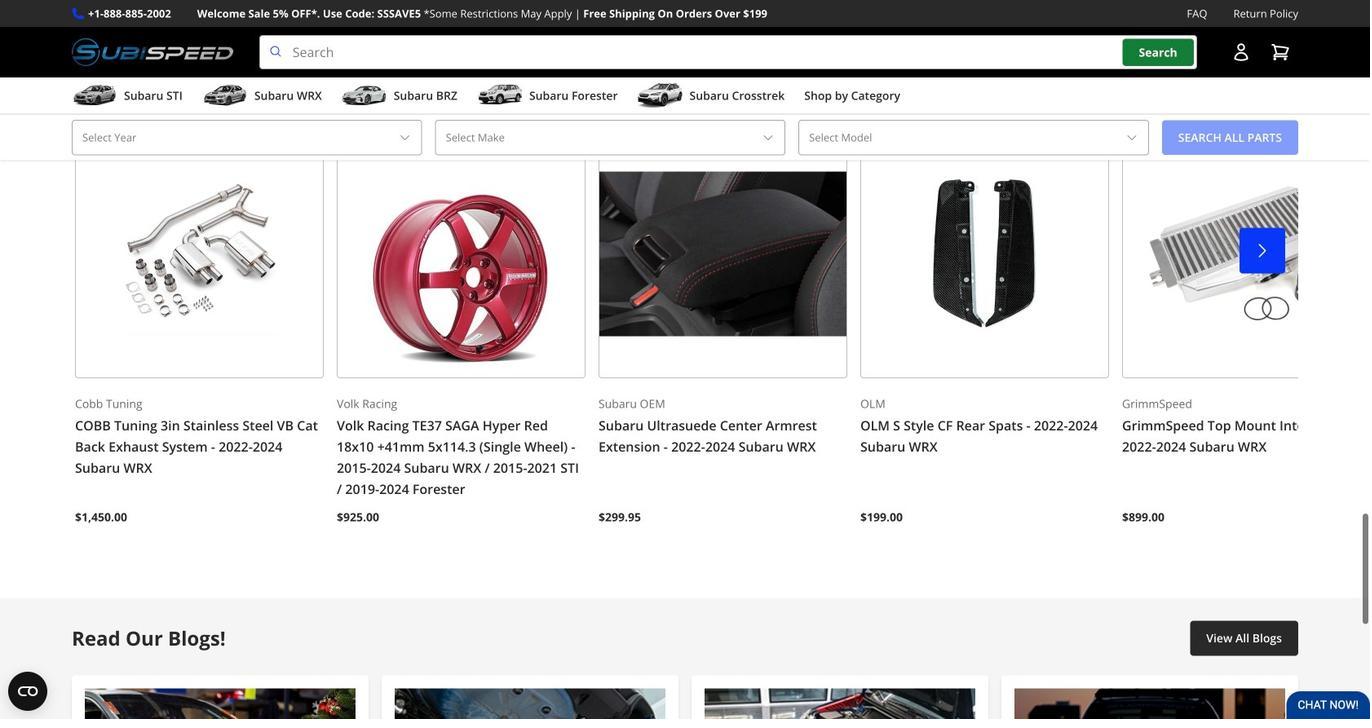 Task type: describe. For each thing, give the bounding box(es) containing it.
vlkwvdgy41ehr volk te37 saga hyper red 18x10 +41 - 2015+ wrx / 2015+ stix4, image
[[337, 130, 586, 379]]

wrx/sti aftermarket light image
[[1015, 689, 1286, 720]]

a subaru crosstrek thumbnail image image
[[638, 83, 683, 108]]

subj2010vc001 subaru ultrasuede center armrest extension - 2022+ subaru wrx, image
[[599, 130, 848, 379]]

a subaru forester thumbnail image image
[[477, 83, 523, 108]]

cob516100 cobb tuning 3in stainless steel vb cat back exhaust system 22+ subaru wrx, image
[[75, 130, 324, 379]]

open widget image
[[8, 672, 47, 712]]

a subaru sti thumbnail image image
[[72, 83, 118, 108]]

grm113049 grimmspeed top mount intercooler 2022+ subaru wrx, image
[[1123, 130, 1371, 379]]

Select Model button
[[799, 120, 1150, 156]]

select year image
[[399, 131, 412, 144]]

subispeed logo image
[[72, 35, 233, 69]]

wrx/sti interior image
[[85, 689, 356, 720]]

wrx/sti engine bay image
[[705, 689, 976, 720]]

a subaru wrx thumbnail image image
[[202, 83, 248, 108]]



Task type: locate. For each thing, give the bounding box(es) containing it.
Select Make button
[[435, 120, 786, 156]]

olmb.47011.1 olm s style carbon fiber rear spats - 2022+ subaru wrx, image
[[861, 130, 1110, 379]]

wrx/sti exhaust image
[[395, 689, 666, 720]]

button image
[[1232, 43, 1252, 62]]

search input field
[[259, 35, 1198, 69]]

select make image
[[762, 131, 775, 144]]

a subaru brz thumbnail image image
[[342, 83, 387, 108]]

Select Year button
[[72, 120, 422, 156]]

select model image
[[1126, 131, 1139, 144]]



Task type: vqa. For each thing, say whether or not it's contained in the screenshot.
Items
no



